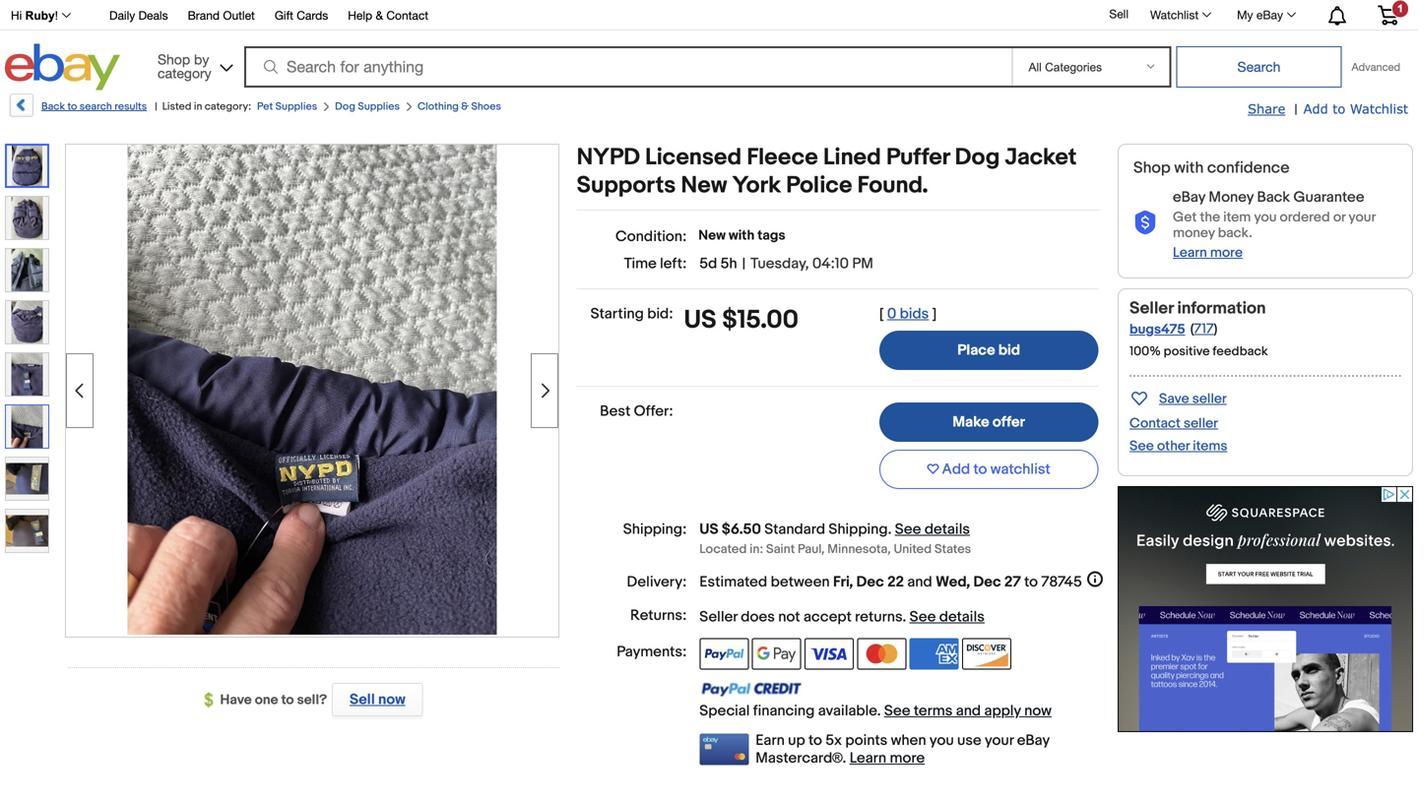 Task type: describe. For each thing, give the bounding box(es) containing it.
help & contact link
[[348, 5, 429, 27]]

pet
[[257, 100, 273, 113]]

picture 4 of 8 image
[[6, 301, 48, 344]]

located
[[700, 542, 747, 558]]

27
[[1005, 574, 1021, 592]]

ebay inside earn up to 5x points when you use your ebay mastercard®.
[[1017, 733, 1050, 750]]

my
[[1238, 8, 1254, 22]]

earn
[[756, 733, 785, 750]]

us for us $15.00
[[684, 305, 717, 336]]

account navigation
[[0, 0, 1414, 31]]

tuesday,
[[751, 255, 809, 273]]

you inside ebay money back guarantee get the item you ordered or your money back. learn more
[[1255, 209, 1277, 226]]

| inside the share | add to watchlist
[[1295, 101, 1298, 118]]

the
[[1200, 209, 1221, 226]]

master card image
[[857, 639, 907, 670]]

contact inside the contact seller see other items
[[1130, 416, 1181, 432]]

to inside button
[[974, 461, 988, 479]]

1 vertical spatial new
[[699, 228, 726, 244]]

in
[[194, 100, 202, 113]]

back inside ebay money back guarantee get the item you ordered or your money back. learn more
[[1258, 189, 1291, 206]]

found.
[[858, 172, 929, 200]]

0 horizontal spatial back
[[41, 100, 65, 113]]

shop for shop by category
[[158, 51, 190, 67]]

or
[[1334, 209, 1346, 226]]

new with tags
[[699, 228, 786, 244]]

more inside us $15.00 main content
[[890, 750, 925, 768]]

item
[[1224, 209, 1252, 226]]

outlet
[[223, 8, 255, 22]]

one
[[255, 693, 278, 709]]

to right 27
[[1025, 574, 1038, 592]]

add inside "add to watchlist" button
[[942, 461, 971, 479]]

picture 2 of 8 image
[[6, 197, 48, 239]]

us $6.50
[[700, 521, 761, 539]]

see up american express image
[[910, 609, 936, 627]]

information
[[1178, 298, 1266, 319]]

Search for anything text field
[[247, 48, 1008, 86]]

see terms and apply now link
[[885, 703, 1052, 721]]

& for help
[[376, 8, 383, 22]]

share
[[1248, 101, 1286, 116]]

dog supplies link
[[335, 100, 400, 113]]

visa image
[[805, 639, 854, 670]]

your inside earn up to 5x points when you use your ebay mastercard®.
[[985, 733, 1014, 750]]

watchlist link
[[1140, 3, 1221, 27]]

make offer
[[953, 414, 1026, 432]]

picture 7 of 8 image
[[6, 458, 48, 500]]

best offer:
[[600, 403, 673, 421]]

returns
[[855, 609, 903, 627]]

add to watchlist button
[[880, 450, 1099, 490]]

brand
[[188, 8, 220, 22]]

]
[[933, 305, 937, 323]]

category
[[158, 65, 211, 81]]

have
[[220, 693, 252, 709]]

united
[[894, 542, 932, 558]]

nypd
[[577, 144, 640, 172]]

0 horizontal spatial now
[[378, 692, 406, 709]]

ebay inside account navigation
[[1257, 8, 1284, 22]]

accept
[[804, 609, 852, 627]]

shop by category button
[[149, 44, 237, 86]]

by
[[194, 51, 209, 67]]

fri,
[[833, 574, 854, 592]]

licensed
[[645, 144, 742, 172]]

picture 5 of 8 image
[[6, 354, 48, 396]]

points
[[846, 733, 888, 750]]

shipping
[[829, 521, 888, 539]]

my ebay link
[[1227, 3, 1305, 27]]

5h
[[721, 255, 738, 273]]

money
[[1173, 225, 1215, 242]]

share button
[[1248, 100, 1286, 118]]

delivery:
[[627, 574, 687, 592]]

bids
[[900, 305, 929, 323]]

bugs475 link
[[1130, 322, 1186, 338]]

search
[[80, 100, 112, 113]]

standard
[[765, 521, 826, 539]]

nypd licensed fleece lined puffer dog jacket supports new york police found.
[[577, 144, 1077, 200]]

other
[[1158, 438, 1190, 455]]

tags
[[758, 228, 786, 244]]

puffer
[[887, 144, 950, 172]]

up
[[788, 733, 806, 750]]

minnesota,
[[828, 542, 891, 558]]

save seller button
[[1130, 387, 1227, 410]]

and for terms
[[956, 703, 981, 721]]

advertisement region
[[1118, 487, 1414, 733]]

5d 5h | tuesday, 04:10 pm
[[700, 255, 874, 273]]

ruby
[[25, 9, 55, 22]]

to right 'one'
[[281, 693, 294, 709]]

see other items link
[[1130, 438, 1228, 455]]

sell?
[[297, 693, 327, 709]]

between
[[771, 574, 830, 592]]

paul,
[[798, 542, 825, 558]]

feedback
[[1213, 344, 1269, 360]]

police
[[786, 172, 853, 200]]

learn more link inside us $15.00 main content
[[850, 750, 925, 768]]

supplies for pet supplies
[[275, 100, 317, 113]]

0 vertical spatial details
[[925, 521, 970, 539]]

1 horizontal spatial .
[[903, 609, 907, 627]]

dollar sign image
[[204, 693, 220, 709]]

dog inside nypd licensed fleece lined puffer dog jacket supports new york police found.
[[955, 144, 1000, 172]]

learn inside us $15.00 main content
[[850, 750, 887, 768]]

lined
[[824, 144, 882, 172]]

seller for seller information
[[1130, 298, 1174, 319]]

discover image
[[963, 639, 1012, 670]]

seller for seller does not accept returns
[[700, 609, 738, 627]]

save
[[1160, 391, 1190, 408]]

0 horizontal spatial dog
[[335, 100, 356, 113]]

york
[[733, 172, 781, 200]]

listed
[[162, 100, 192, 113]]

offer:
[[634, 403, 673, 421]]

help
[[348, 8, 373, 22]]

bid
[[999, 342, 1021, 360]]

contact seller see other items
[[1130, 416, 1228, 455]]

daily deals
[[109, 8, 168, 22]]

0 horizontal spatial |
[[155, 100, 157, 113]]

more inside ebay money back guarantee get the item you ordered or your money back. learn more
[[1211, 245, 1243, 262]]

jacket
[[1005, 144, 1077, 172]]

$6.50
[[722, 521, 761, 539]]

0 vertical spatial see details link
[[895, 521, 970, 539]]

& for clothing
[[461, 100, 469, 113]]

1 link
[[1366, 0, 1411, 28]]

new inside nypd licensed fleece lined puffer dog jacket supports new york police found.
[[681, 172, 727, 200]]

seller for save
[[1193, 391, 1227, 408]]

[ 0 bids ]
[[880, 305, 937, 323]]

22
[[888, 574, 904, 592]]

0 vertical spatial learn more link
[[1173, 245, 1243, 262]]

wed,
[[936, 574, 971, 592]]



Task type: locate. For each thing, give the bounding box(es) containing it.
. up minnesota, on the right
[[888, 521, 892, 539]]

seller up 'bugs475'
[[1130, 298, 1174, 319]]

picture 6 of 8 image
[[6, 406, 48, 448]]

1 horizontal spatial add
[[1304, 101, 1329, 116]]

to inside earn up to 5x points when you use your ebay mastercard®.
[[809, 733, 823, 750]]

0 vertical spatial us
[[684, 305, 717, 336]]

1 vertical spatial with
[[729, 228, 755, 244]]

see details link up united
[[895, 521, 970, 539]]

1 horizontal spatial and
[[956, 703, 981, 721]]

to left search
[[67, 100, 77, 113]]

ebay up get
[[1173, 189, 1206, 206]]

1 horizontal spatial supplies
[[358, 100, 400, 113]]

when
[[891, 733, 927, 750]]

add inside the share | add to watchlist
[[1304, 101, 1329, 116]]

0 horizontal spatial learn more link
[[850, 750, 925, 768]]

0 vertical spatial dog
[[335, 100, 356, 113]]

us
[[684, 305, 717, 336], [700, 521, 719, 539]]

1 horizontal spatial with
[[1175, 159, 1204, 178]]

your inside ebay money back guarantee get the item you ordered or your money back. learn more
[[1349, 209, 1376, 226]]

1 vertical spatial see details link
[[910, 609, 985, 627]]

learn inside ebay money back guarantee get the item you ordered or your money back. learn more
[[1173, 245, 1208, 262]]

2 horizontal spatial |
[[1295, 101, 1298, 118]]

now inside us $15.00 main content
[[1025, 703, 1052, 721]]

2 horizontal spatial ebay
[[1257, 8, 1284, 22]]

best
[[600, 403, 631, 421]]

1 vertical spatial your
[[985, 733, 1014, 750]]

2 vertical spatial ebay
[[1017, 733, 1050, 750]]

0 horizontal spatial more
[[890, 750, 925, 768]]

0 horizontal spatial watchlist
[[1151, 8, 1199, 22]]

to
[[67, 100, 77, 113], [1333, 101, 1346, 116], [974, 461, 988, 479], [1025, 574, 1038, 592], [281, 693, 294, 709], [809, 733, 823, 750]]

ebay inside ebay money back guarantee get the item you ordered or your money back. learn more
[[1173, 189, 1206, 206]]

new left york
[[681, 172, 727, 200]]

see up united
[[895, 521, 922, 539]]

with for shop
[[1175, 159, 1204, 178]]

| listed in category:
[[155, 100, 251, 113]]

left:
[[660, 255, 687, 273]]

2 dec from the left
[[974, 574, 1001, 592]]

shoes
[[471, 100, 501, 113]]

0 vertical spatial and
[[908, 574, 933, 592]]

1 horizontal spatial now
[[1025, 703, 1052, 721]]

positive
[[1164, 344, 1210, 360]]

picture 1 of 8 image
[[7, 146, 47, 186]]

& right help
[[376, 8, 383, 22]]

gift cards
[[275, 8, 328, 22]]

sell link
[[1101, 7, 1138, 21]]

offer
[[993, 414, 1026, 432]]

seller up items
[[1184, 416, 1219, 432]]

none submit inside shop by category banner
[[1177, 46, 1342, 88]]

1
[[1398, 2, 1404, 15]]

advanced
[[1352, 61, 1401, 73]]

0 horizontal spatial .
[[888, 521, 892, 539]]

1 horizontal spatial seller
[[1130, 298, 1174, 319]]

save seller
[[1160, 391, 1227, 408]]

with details__icon image
[[1134, 211, 1158, 236]]

back.
[[1218, 225, 1253, 242]]

0 vertical spatial &
[[376, 8, 383, 22]]

hi
[[11, 9, 22, 22]]

back up 'ordered'
[[1258, 189, 1291, 206]]

& inside account navigation
[[376, 8, 383, 22]]

payments:
[[617, 644, 687, 662]]

1 horizontal spatial more
[[1211, 245, 1243, 262]]

dec left the 22
[[857, 574, 884, 592]]

sell inside account navigation
[[1110, 7, 1129, 21]]

1 vertical spatial seller
[[700, 609, 738, 627]]

seller information bugs475 ( 717 ) 100% positive feedback
[[1130, 298, 1269, 360]]

advanced link
[[1342, 47, 1411, 87]]

bid:
[[648, 305, 673, 323]]

back left search
[[41, 100, 65, 113]]

located in: saint paul, minnesota, united states
[[700, 542, 972, 558]]

see up when at the right
[[885, 703, 911, 721]]

0 horizontal spatial &
[[376, 8, 383, 22]]

0 horizontal spatial learn
[[850, 750, 887, 768]]

1 vertical spatial ebay
[[1173, 189, 1206, 206]]

.
[[888, 521, 892, 539], [903, 609, 907, 627]]

make offer link
[[880, 403, 1099, 442]]

0 vertical spatial with
[[1175, 159, 1204, 178]]

add to watchlist link
[[1304, 100, 1409, 118]]

0 horizontal spatial contact
[[387, 8, 429, 22]]

0 horizontal spatial seller
[[700, 609, 738, 627]]

to down advanced link
[[1333, 101, 1346, 116]]

see details link down "wed," on the right bottom
[[910, 609, 985, 627]]

google pay image
[[752, 639, 802, 670]]

0 vertical spatial .
[[888, 521, 892, 539]]

0 vertical spatial learn
[[1173, 245, 1208, 262]]

1 vertical spatial .
[[903, 609, 907, 627]]

1 dec from the left
[[857, 574, 884, 592]]

dog right puffer
[[955, 144, 1000, 172]]

time
[[624, 255, 657, 273]]

see left other at the right
[[1130, 438, 1154, 455]]

1 vertical spatial contact
[[1130, 416, 1181, 432]]

1 vertical spatial dog
[[955, 144, 1000, 172]]

and right the 22
[[908, 574, 933, 592]]

0 vertical spatial your
[[1349, 209, 1376, 226]]

apply
[[985, 703, 1021, 721]]

1 vertical spatial seller
[[1184, 416, 1219, 432]]

returns:
[[631, 607, 687, 625]]

0 vertical spatial more
[[1211, 245, 1243, 262]]

details up states
[[925, 521, 970, 539]]

you right item
[[1255, 209, 1277, 226]]

add down make
[[942, 461, 971, 479]]

to left watchlist
[[974, 461, 988, 479]]

now right "sell?" on the bottom left of page
[[378, 692, 406, 709]]

ebay mastercard image
[[700, 734, 749, 766]]

|
[[155, 100, 157, 113], [1295, 101, 1298, 118], [742, 255, 746, 273]]

sell inside sell now link
[[350, 692, 375, 709]]

1 horizontal spatial shop
[[1134, 159, 1171, 178]]

78745
[[1042, 574, 1082, 592]]

04:10
[[813, 255, 849, 273]]

| right share button
[[1295, 101, 1298, 118]]

1 vertical spatial &
[[461, 100, 469, 113]]

and up "use"
[[956, 703, 981, 721]]

shop for shop with confidence
[[1134, 159, 1171, 178]]

1 horizontal spatial learn
[[1173, 245, 1208, 262]]

supplies left clothing
[[358, 100, 400, 113]]

mastercard®.
[[756, 750, 847, 768]]

seller for contact
[[1184, 416, 1219, 432]]

your right or
[[1349, 209, 1376, 226]]

with left the tags
[[729, 228, 755, 244]]

new
[[681, 172, 727, 200], [699, 228, 726, 244]]

contact up other at the right
[[1130, 416, 1181, 432]]

seller inside us $15.00 main content
[[700, 609, 738, 627]]

dec left 27
[[974, 574, 1001, 592]]

0 horizontal spatial you
[[930, 733, 954, 750]]

1 horizontal spatial back
[[1258, 189, 1291, 206]]

pet supplies link
[[257, 100, 317, 113]]

see inside the contact seller see other items
[[1130, 438, 1154, 455]]

1 horizontal spatial your
[[1349, 209, 1376, 226]]

picture 3 of 8 image
[[6, 249, 48, 292]]

your down apply
[[985, 733, 1014, 750]]

brand outlet link
[[188, 5, 255, 27]]

0 horizontal spatial sell
[[350, 692, 375, 709]]

and for 22
[[908, 574, 933, 592]]

fleece
[[747, 144, 818, 172]]

| left listed
[[155, 100, 157, 113]]

| right 5h
[[742, 255, 746, 273]]

sell right "sell?" on the bottom left of page
[[350, 692, 375, 709]]

more
[[1211, 245, 1243, 262], [890, 750, 925, 768]]

0 vertical spatial ebay
[[1257, 8, 1284, 22]]

1 horizontal spatial learn more link
[[1173, 245, 1243, 262]]

learn more link
[[1173, 245, 1243, 262], [850, 750, 925, 768]]

5x
[[826, 733, 842, 750]]

1 vertical spatial learn
[[850, 750, 887, 768]]

deals
[[138, 8, 168, 22]]

0 vertical spatial sell
[[1110, 7, 1129, 21]]

2 supplies from the left
[[358, 100, 400, 113]]

add
[[1304, 101, 1329, 116], [942, 461, 971, 479]]

paypal credit image
[[700, 682, 802, 698]]

717 link
[[1194, 321, 1214, 338]]

watchlist inside the share | add to watchlist
[[1351, 101, 1409, 116]]

seller inside seller information bugs475 ( 717 ) 100% positive feedback
[[1130, 298, 1174, 319]]

learn more
[[850, 750, 925, 768]]

!
[[55, 9, 58, 22]]

to left 5x
[[809, 733, 823, 750]]

clothing
[[418, 100, 459, 113]]

0 vertical spatial back
[[41, 100, 65, 113]]

add right share
[[1304, 101, 1329, 116]]

contact inside help & contact link
[[387, 8, 429, 22]]

0 horizontal spatial with
[[729, 228, 755, 244]]

1 vertical spatial add
[[942, 461, 971, 479]]

special
[[700, 703, 750, 721]]

1 vertical spatial watchlist
[[1351, 101, 1409, 116]]

sell for sell
[[1110, 7, 1129, 21]]

new up 5d at the top
[[699, 228, 726, 244]]

1 supplies from the left
[[275, 100, 317, 113]]

dog right pet supplies link at top left
[[335, 100, 356, 113]]

with inside us $15.00 main content
[[729, 228, 755, 244]]

1 vertical spatial and
[[956, 703, 981, 721]]

does
[[741, 609, 775, 627]]

with
[[1175, 159, 1204, 178], [729, 228, 755, 244]]

1 vertical spatial details
[[940, 609, 985, 627]]

condition:
[[616, 228, 687, 246]]

us $15.00 main content
[[577, 144, 1105, 768]]

us $15.00
[[684, 305, 799, 336]]

learn down money
[[1173, 245, 1208, 262]]

shop inside shop by category
[[158, 51, 190, 67]]

1 vertical spatial shop
[[1134, 159, 1171, 178]]

0 vertical spatial watchlist
[[1151, 8, 1199, 22]]

special financing available. see terms and apply now
[[700, 703, 1052, 721]]

category:
[[205, 100, 251, 113]]

0 horizontal spatial supplies
[[275, 100, 317, 113]]

sell for sell now
[[350, 692, 375, 709]]

add to watchlist
[[942, 461, 1051, 479]]

us up the located
[[700, 521, 719, 539]]

contact
[[387, 8, 429, 22], [1130, 416, 1181, 432]]

pet supplies
[[257, 100, 317, 113]]

supplies right pet
[[275, 100, 317, 113]]

seller up paypal "image"
[[700, 609, 738, 627]]

estimated between fri, dec 22 and wed, dec 27 to 78745
[[700, 574, 1082, 592]]

you left "use"
[[930, 733, 954, 750]]

sell left watchlist "link"
[[1110, 7, 1129, 21]]

learn more link down special financing available. see terms and apply now
[[850, 750, 925, 768]]

my ebay
[[1238, 8, 1284, 22]]

0 horizontal spatial and
[[908, 574, 933, 592]]

with up get
[[1175, 159, 1204, 178]]

0 vertical spatial you
[[1255, 209, 1277, 226]]

0 vertical spatial seller
[[1193, 391, 1227, 408]]

bugs475
[[1130, 322, 1186, 338]]

make
[[953, 414, 990, 432]]

seller inside the contact seller see other items
[[1184, 416, 1219, 432]]

1 horizontal spatial watchlist
[[1351, 101, 1409, 116]]

0 horizontal spatial ebay
[[1017, 733, 1050, 750]]

1 horizontal spatial dec
[[974, 574, 1001, 592]]

learn more link down money
[[1173, 245, 1243, 262]]

daily
[[109, 8, 135, 22]]

time left:
[[624, 255, 687, 273]]

help & contact
[[348, 8, 429, 22]]

cards
[[297, 8, 328, 22]]

dog supplies
[[335, 100, 400, 113]]

0 vertical spatial contact
[[387, 8, 429, 22]]

1 horizontal spatial &
[[461, 100, 469, 113]]

pm
[[853, 255, 874, 273]]

paypal image
[[700, 639, 749, 670]]

american express image
[[910, 639, 959, 670]]

seller right save
[[1193, 391, 1227, 408]]

shop up with details__icon
[[1134, 159, 1171, 178]]

share | add to watchlist
[[1248, 101, 1409, 118]]

more right points
[[890, 750, 925, 768]]

watchlist inside "link"
[[1151, 8, 1199, 22]]

1 vertical spatial back
[[1258, 189, 1291, 206]]

get
[[1173, 209, 1197, 226]]

1 vertical spatial you
[[930, 733, 954, 750]]

you inside earn up to 5x points when you use your ebay mastercard®.
[[930, 733, 954, 750]]

0 horizontal spatial your
[[985, 733, 1014, 750]]

shop by category banner
[[0, 0, 1414, 96]]

1 horizontal spatial contact
[[1130, 416, 1181, 432]]

1 vertical spatial sell
[[350, 692, 375, 709]]

1 horizontal spatial ebay
[[1173, 189, 1206, 206]]

0 vertical spatial shop
[[158, 51, 190, 67]]

us for us $6.50
[[700, 521, 719, 539]]

watchlist right sell link
[[1151, 8, 1199, 22]]

now right apply
[[1025, 703, 1052, 721]]

us right bid:
[[684, 305, 717, 336]]

0 horizontal spatial dec
[[857, 574, 884, 592]]

results
[[114, 100, 147, 113]]

0 vertical spatial seller
[[1130, 298, 1174, 319]]

None submit
[[1177, 46, 1342, 88]]

| inside us $15.00 main content
[[742, 255, 746, 273]]

0 vertical spatial add
[[1304, 101, 1329, 116]]

with for new
[[729, 228, 755, 244]]

seller does not accept returns . see details
[[700, 609, 985, 627]]

0 vertical spatial new
[[681, 172, 727, 200]]

picture 8 of 8 image
[[6, 510, 48, 553]]

to inside the share | add to watchlist
[[1333, 101, 1346, 116]]

0 bids link
[[888, 305, 929, 323]]

you
[[1255, 209, 1277, 226], [930, 733, 954, 750]]

0 horizontal spatial shop
[[158, 51, 190, 67]]

watchlist down advanced link
[[1351, 101, 1409, 116]]

1 vertical spatial us
[[700, 521, 719, 539]]

clothing & shoes link
[[418, 100, 501, 113]]

states
[[935, 542, 972, 558]]

. down the 22
[[903, 609, 907, 627]]

& left shoes on the left top of the page
[[461, 100, 469, 113]]

1 horizontal spatial you
[[1255, 209, 1277, 226]]

[
[[880, 305, 884, 323]]

1 vertical spatial learn more link
[[850, 750, 925, 768]]

learn right 5x
[[850, 750, 887, 768]]

1 horizontal spatial |
[[742, 255, 746, 273]]

1 vertical spatial more
[[890, 750, 925, 768]]

5d
[[700, 255, 717, 273]]

terms
[[914, 703, 953, 721]]

daily deals link
[[109, 5, 168, 27]]

ebay down apply
[[1017, 733, 1050, 750]]

more down back.
[[1211, 245, 1243, 262]]

1 horizontal spatial sell
[[1110, 7, 1129, 21]]

1 horizontal spatial dog
[[955, 144, 1000, 172]]

see
[[1130, 438, 1154, 455], [895, 521, 922, 539], [910, 609, 936, 627], [885, 703, 911, 721]]

100%
[[1130, 344, 1161, 360]]

details down "wed," on the right bottom
[[940, 609, 985, 627]]

shop left by
[[158, 51, 190, 67]]

nypd licensed fleece lined puffer dog jacket supports new york police found. - picture 6 of 8 image
[[128, 143, 497, 635]]

seller inside button
[[1193, 391, 1227, 408]]

0 horizontal spatial add
[[942, 461, 971, 479]]

ebay right my at the right top of the page
[[1257, 8, 1284, 22]]

supplies for dog supplies
[[358, 100, 400, 113]]

contact right help
[[387, 8, 429, 22]]



Task type: vqa. For each thing, say whether or not it's contained in the screenshot.
in:
yes



